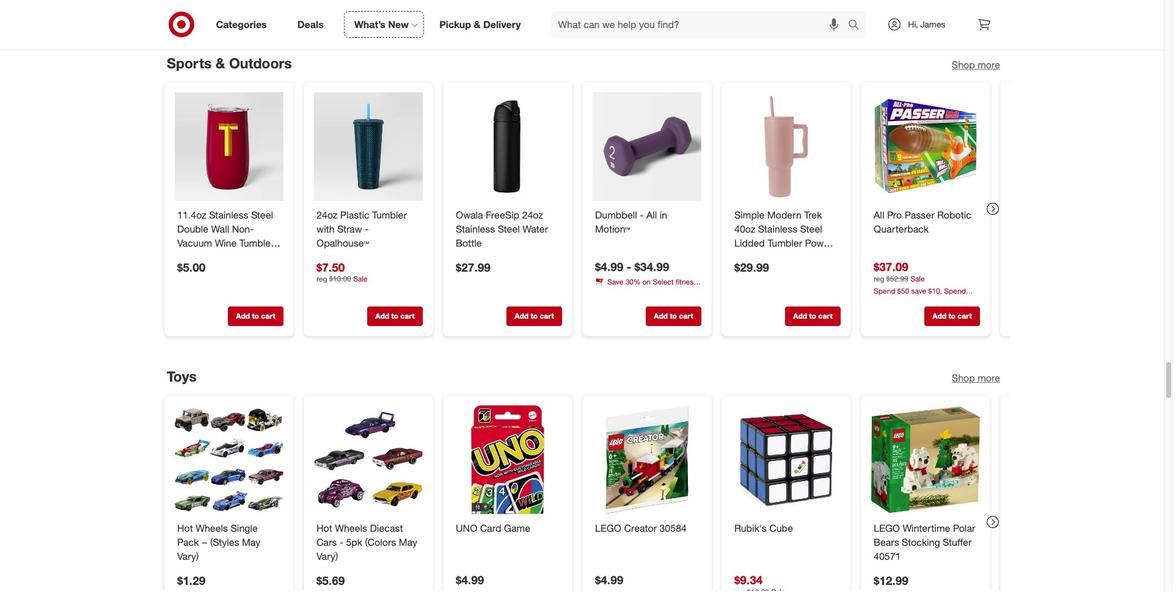 Task type: locate. For each thing, give the bounding box(es) containing it.
1 wheels from the left
[[195, 523, 228, 535]]

6 cart from the left
[[958, 311, 972, 321]]

1 24oz from the left
[[316, 209, 337, 221]]

hot wheels single pack – (styles may vary)
[[177, 523, 260, 563]]

owala freesip 24oz stainless steel water bottle image
[[453, 92, 562, 201], [453, 92, 562, 201]]

add to cart button for owala freesip 24oz stainless steel water bottle
[[506, 307, 562, 326]]

steel inside 11.4oz stainless steel double wall non- vacuum wine tumbler with slide lid $5.00
[[251, 209, 273, 221]]

sports
[[167, 54, 211, 71]]

add to cart for 24oz plastic tumbler with straw - opalhouse™
[[375, 311, 415, 321]]

0 horizontal spatial vary)
[[177, 551, 199, 563]]

vary) down cars
[[316, 551, 338, 563]]

dumbbell - all in motion™ link
[[595, 208, 699, 236]]

6 to from the left
[[949, 311, 956, 321]]

2 24oz from the left
[[522, 209, 543, 221]]

what's
[[354, 18, 386, 30]]

1 vertical spatial shop more button
[[952, 372, 1000, 386]]

1 more from the top
[[978, 59, 1000, 71]]

wheels inside hot wheels single pack – (styles may vary)
[[195, 523, 228, 535]]

1 horizontal spatial reg
[[874, 274, 884, 283]]

simple modern trek 40oz stainless steel lidded tumbler powder coat image
[[732, 92, 841, 201], [732, 92, 841, 201]]

cart
[[261, 311, 275, 321], [400, 311, 415, 321], [540, 311, 554, 321], [679, 311, 693, 321], [818, 311, 833, 321], [958, 311, 972, 321]]

hot wheels diecast  cars -  5pk (colors may vary) image
[[314, 406, 423, 515], [314, 406, 423, 515]]

1 spend from the left
[[874, 286, 895, 295]]

may
[[242, 537, 260, 549], [399, 537, 417, 549]]

add
[[236, 311, 250, 321], [375, 311, 389, 321], [515, 311, 528, 321], [654, 311, 668, 321], [793, 311, 807, 321], [933, 311, 947, 321]]

1 add to cart button from the left
[[228, 307, 283, 326]]

vary) inside "hot wheels diecast cars -  5pk (colors may vary)"
[[316, 551, 338, 563]]

add to cart for dumbbell - all in motion™
[[654, 311, 693, 321]]

card
[[480, 523, 501, 535]]

24oz up 'water'
[[522, 209, 543, 221]]

steel down trek
[[800, 223, 822, 235]]

- left in at right top
[[640, 209, 644, 221]]

lego left creator
[[595, 523, 621, 535]]

2 vary) from the left
[[316, 551, 338, 563]]

wine
[[215, 237, 236, 249]]

1 shop more button from the top
[[952, 58, 1000, 72]]

& for sports
[[215, 54, 225, 71]]

save down $50
[[892, 297, 907, 306]]

2 more from the top
[[978, 372, 1000, 385]]

hot for $5.69
[[316, 523, 332, 535]]

1 horizontal spatial save
[[911, 286, 926, 295]]

1 horizontal spatial &
[[474, 18, 481, 30]]

shop more button for sports & outdoors
[[952, 58, 1000, 72]]

3 to from the left
[[531, 311, 538, 321]]

stainless inside 11.4oz stainless steel double wall non- vacuum wine tumbler with slide lid $5.00
[[209, 209, 248, 221]]

add to cart
[[236, 311, 275, 321], [375, 311, 415, 321], [515, 311, 554, 321], [654, 311, 693, 321], [793, 311, 833, 321], [933, 311, 972, 321]]

rubik's cube image
[[732, 406, 841, 515], [732, 406, 841, 515]]

sale inside the $37.09 reg $52.99 sale spend $50 save $10, spend $100 save $25 on select toys
[[911, 274, 925, 283]]

all left in at right top
[[646, 209, 657, 221]]

cart for 11.4oz stainless steel double wall non- vacuum wine tumbler with slide lid
[[261, 311, 275, 321]]

2 horizontal spatial stainless
[[758, 223, 797, 235]]

1 horizontal spatial vary)
[[316, 551, 338, 563]]

2 reg from the left
[[316, 274, 327, 284]]

5 add to cart button from the left
[[785, 307, 841, 326]]

motion™
[[595, 223, 630, 235]]

2 may from the left
[[399, 537, 417, 549]]

1 horizontal spatial tumbler
[[372, 209, 407, 221]]

0 horizontal spatial tumbler
[[239, 237, 274, 249]]

hot up pack
[[177, 523, 193, 535]]

0 vertical spatial shop more
[[952, 59, 1000, 71]]

trek
[[804, 209, 822, 221]]

reg inside $7.50 reg $10.00 sale
[[316, 274, 327, 284]]

spend up $100 at the right bottom of the page
[[874, 286, 895, 295]]

shop for toys
[[952, 372, 975, 385]]

1 add to cart from the left
[[236, 311, 275, 321]]

1 shop more from the top
[[952, 59, 1000, 71]]

stuffer
[[943, 537, 972, 549]]

0 horizontal spatial with
[[177, 251, 195, 263]]

1 lego from the left
[[595, 523, 621, 535]]

save
[[607, 277, 623, 286]]

0 horizontal spatial steel
[[251, 209, 273, 221]]

cars
[[316, 537, 337, 549]]

1 all from the left
[[646, 209, 657, 221]]

24oz plastic tumbler with straw - opalhouse™ image
[[314, 92, 423, 201], [314, 92, 423, 201]]

1 horizontal spatial 24oz
[[522, 209, 543, 221]]

0 horizontal spatial on
[[643, 277, 651, 286]]

tumbler
[[372, 209, 407, 221], [239, 237, 274, 249], [768, 237, 802, 249]]

0 horizontal spatial may
[[242, 537, 260, 549]]

toys
[[955, 297, 968, 306]]

lego creator 30584 image
[[593, 406, 701, 515], [593, 406, 701, 515]]

steel down freesip
[[498, 223, 520, 235]]

2 add to cart button from the left
[[367, 307, 423, 326]]

on right 30%
[[643, 277, 651, 286]]

0 horizontal spatial sale
[[353, 274, 367, 284]]

1 add from the left
[[236, 311, 250, 321]]

1 reg from the left
[[874, 274, 884, 283]]

2 add to cart from the left
[[375, 311, 415, 321]]

& right pickup
[[474, 18, 481, 30]]

$4.99 up save
[[595, 260, 623, 274]]

with down the vacuum at the left top of the page
[[177, 251, 195, 263]]

2 horizontal spatial tumbler
[[768, 237, 802, 249]]

0 vertical spatial with
[[316, 223, 334, 235]]

all pro passer robotic quarterback image
[[871, 92, 980, 201], [871, 92, 980, 201]]

24oz
[[316, 209, 337, 221], [522, 209, 543, 221]]

$4.99 for lego creator 30584
[[595, 573, 623, 588]]

vary)
[[177, 551, 199, 563], [316, 551, 338, 563]]

pro
[[887, 209, 902, 221]]

1 horizontal spatial wheels
[[335, 523, 367, 535]]

wheels up '5pk'
[[335, 523, 367, 535]]

owala freesip 24oz stainless steel water bottle link
[[456, 208, 560, 250]]

wheels for $5.69
[[335, 523, 367, 535]]

1 vertical spatial more
[[978, 372, 1000, 385]]

1 vertical spatial shop more
[[952, 372, 1000, 385]]

reg for $7.50
[[316, 274, 327, 284]]

wheels up – on the left
[[195, 523, 228, 535]]

lego wintertime polar bears stocking stuffer 40571
[[874, 523, 975, 563]]

2 add from the left
[[375, 311, 389, 321]]

-
[[640, 209, 644, 221], [365, 223, 368, 235], [627, 260, 631, 274], [339, 537, 343, 549]]

cart for all pro passer robotic quarterback
[[958, 311, 972, 321]]

save 30% on select fitness equipment button
[[595, 276, 701, 297]]

5 to from the left
[[809, 311, 816, 321]]

all pro passer robotic quarterback
[[874, 209, 972, 235]]

- inside "hot wheels diecast cars -  5pk (colors may vary)"
[[339, 537, 343, 549]]

1 horizontal spatial lego
[[874, 523, 900, 535]]

outdoors
[[229, 54, 292, 71]]

save
[[911, 286, 926, 295], [892, 297, 907, 306]]

lego for $12.99
[[874, 523, 900, 535]]

$37.09
[[874, 260, 909, 274]]

1 horizontal spatial with
[[316, 223, 334, 235]]

2 cart from the left
[[400, 311, 415, 321]]

to
[[252, 311, 259, 321], [391, 311, 398, 321], [531, 311, 538, 321], [670, 311, 677, 321], [809, 311, 816, 321], [949, 311, 956, 321]]

$4.99 down uno
[[456, 573, 484, 588]]

1 hot from the left
[[177, 523, 193, 535]]

2 shop more from the top
[[952, 372, 1000, 385]]

2 shop from the top
[[952, 372, 975, 385]]

categories
[[216, 18, 267, 30]]

stocking
[[902, 537, 940, 549]]

$12.99
[[874, 574, 909, 588]]

1 may from the left
[[242, 537, 260, 549]]

more for sports & outdoors
[[978, 59, 1000, 71]]

0 horizontal spatial all
[[646, 209, 657, 221]]

sale up spend $50 save $10, spend $100 save $25 on select toys button
[[911, 274, 925, 283]]

shop for sports & outdoors
[[952, 59, 975, 71]]

- inside dumbbell - all in motion™
[[640, 209, 644, 221]]

0 vertical spatial more
[[978, 59, 1000, 71]]

3 add to cart button from the left
[[506, 307, 562, 326]]

2 shop more button from the top
[[952, 372, 1000, 386]]

bottle
[[456, 237, 482, 249]]

hot wheels diecast cars -  5pk (colors may vary)
[[316, 523, 417, 563]]

2 horizontal spatial steel
[[800, 223, 822, 235]]

stainless
[[209, 209, 248, 221], [456, 223, 495, 235], [758, 223, 797, 235]]

& right sports
[[215, 54, 225, 71]]

0 horizontal spatial spend
[[874, 286, 895, 295]]

shop more for toys
[[952, 372, 1000, 385]]

hot up cars
[[316, 523, 332, 535]]

1 horizontal spatial all
[[874, 209, 884, 221]]

save up $25
[[911, 286, 926, 295]]

lidded
[[734, 237, 765, 249]]

3 add from the left
[[515, 311, 528, 321]]

shop more button
[[952, 58, 1000, 72], [952, 372, 1000, 386]]

lego wintertime polar bears stocking stuffer 40571 image
[[871, 406, 980, 515], [871, 406, 980, 515]]

$29.99
[[734, 260, 769, 274]]

1 vertical spatial shop
[[952, 372, 975, 385]]

0 horizontal spatial &
[[215, 54, 225, 71]]

stainless up the wall
[[209, 209, 248, 221]]

tumbler right plastic
[[372, 209, 407, 221]]

sale inside $7.50 reg $10.00 sale
[[353, 274, 367, 284]]

reg down $7.50
[[316, 274, 327, 284]]

reg down $37.09
[[874, 274, 884, 283]]

- up 30%
[[627, 260, 631, 274]]

lego up bears
[[874, 523, 900, 535]]

to for simple modern trek 40oz stainless steel lidded tumbler powder coat
[[809, 311, 816, 321]]

1 horizontal spatial stainless
[[456, 223, 495, 235]]

24oz up straw
[[316, 209, 337, 221]]

may down single
[[242, 537, 260, 549]]

4 add to cart from the left
[[654, 311, 693, 321]]

add to cart for 11.4oz stainless steel double wall non- vacuum wine tumbler with slide lid
[[236, 311, 275, 321]]

hot inside "hot wheels diecast cars -  5pk (colors may vary)"
[[316, 523, 332, 535]]

$37.09 reg $52.99 sale spend $50 save $10, spend $100 save $25 on select toys
[[874, 260, 968, 306]]

all left pro in the right of the page
[[874, 209, 884, 221]]

$52.99
[[887, 274, 909, 283]]

1 vertical spatial &
[[215, 54, 225, 71]]

1 sale from the left
[[911, 274, 925, 283]]

$4.99
[[595, 260, 623, 274], [456, 573, 484, 588], [595, 573, 623, 588]]

1 horizontal spatial steel
[[498, 223, 520, 235]]

to for owala freesip 24oz stainless steel water bottle
[[531, 311, 538, 321]]

0 horizontal spatial lego
[[595, 523, 621, 535]]

0 vertical spatial shop
[[952, 59, 975, 71]]

steel up non-
[[251, 209, 273, 221]]

lego
[[595, 523, 621, 535], [874, 523, 900, 535]]

hot wheels single pack – (styles may vary) image
[[175, 406, 283, 515], [175, 406, 283, 515]]

3 add to cart from the left
[[515, 311, 554, 321]]

1 vertical spatial with
[[177, 251, 195, 263]]

stainless down owala
[[456, 223, 495, 235]]

0 horizontal spatial 24oz
[[316, 209, 337, 221]]

sale right $10.00
[[353, 274, 367, 284]]

more
[[978, 59, 1000, 71], [978, 372, 1000, 385]]

stainless down modern
[[758, 223, 797, 235]]

3 cart from the left
[[540, 311, 554, 321]]

reg inside the $37.09 reg $52.99 sale spend $50 save $10, spend $100 save $25 on select toys
[[874, 274, 884, 283]]

uno card game image
[[453, 406, 562, 515], [453, 406, 562, 515]]

on inside save 30% on select fitness equipment
[[643, 277, 651, 286]]

1 horizontal spatial on
[[923, 297, 931, 306]]

1 horizontal spatial hot
[[316, 523, 332, 535]]

0 horizontal spatial save
[[892, 297, 907, 306]]

1 horizontal spatial sale
[[911, 274, 925, 283]]

1 horizontal spatial spend
[[944, 286, 966, 295]]

$4.99 - $34.99
[[595, 260, 669, 274]]

- right straw
[[365, 223, 368, 235]]

hot
[[177, 523, 193, 535], [316, 523, 332, 535]]

0 vertical spatial &
[[474, 18, 481, 30]]

4 add to cart button from the left
[[646, 307, 701, 326]]

11.4oz stainless steel double wall non-vacuum wine tumbler with slide lid image
[[175, 92, 283, 201], [175, 92, 283, 201]]

vary) down pack
[[177, 551, 199, 563]]

all pro passer robotic quarterback link
[[874, 208, 978, 236]]

1 to from the left
[[252, 311, 259, 321]]

non-
[[232, 223, 254, 235]]

2 sale from the left
[[353, 274, 367, 284]]

6 add to cart button from the left
[[925, 307, 980, 326]]

add to cart for all pro passer robotic quarterback
[[933, 311, 972, 321]]

6 add from the left
[[933, 311, 947, 321]]

tumbler down modern
[[768, 237, 802, 249]]

30%
[[625, 277, 641, 286]]

sale
[[911, 274, 925, 283], [353, 274, 367, 284]]

0 vertical spatial save
[[911, 286, 926, 295]]

uno card game link
[[456, 522, 560, 536]]

0 vertical spatial shop more button
[[952, 58, 1000, 72]]

rubik's cube link
[[734, 522, 838, 536]]

shop more for sports & outdoors
[[952, 59, 1000, 71]]

0 vertical spatial on
[[643, 277, 651, 286]]

1 cart from the left
[[261, 311, 275, 321]]

4 add from the left
[[654, 311, 668, 321]]

1 shop from the top
[[952, 59, 975, 71]]

5 cart from the left
[[818, 311, 833, 321]]

- left '5pk'
[[339, 537, 343, 549]]

1 vertical spatial on
[[923, 297, 931, 306]]

5 add to cart from the left
[[793, 311, 833, 321]]

1 vertical spatial save
[[892, 297, 907, 306]]

pickup & delivery link
[[429, 11, 536, 38]]

wheels for $1.29
[[195, 523, 228, 535]]

spend
[[874, 286, 895, 295], [944, 286, 966, 295]]

plastic
[[340, 209, 369, 221]]

40oz
[[734, 223, 755, 235]]

select
[[653, 277, 674, 286]]

delivery
[[483, 18, 521, 30]]

fitness
[[676, 277, 697, 286]]

dumbbell - all in motion™ image
[[593, 92, 701, 201], [593, 92, 701, 201]]

30584
[[660, 523, 687, 535]]

1 horizontal spatial may
[[399, 537, 417, 549]]

shop more
[[952, 59, 1000, 71], [952, 372, 1000, 385]]

shop more button for toys
[[952, 372, 1000, 386]]

2 lego from the left
[[874, 523, 900, 535]]

what's new
[[354, 18, 409, 30]]

0 horizontal spatial hot
[[177, 523, 193, 535]]

0 horizontal spatial stainless
[[209, 209, 248, 221]]

all
[[646, 209, 657, 221], [874, 209, 884, 221]]

6 add to cart from the left
[[933, 311, 972, 321]]

hot wheels single pack – (styles may vary) link
[[177, 522, 281, 564]]

4 to from the left
[[670, 311, 677, 321]]

shop
[[952, 59, 975, 71], [952, 372, 975, 385]]

0 horizontal spatial reg
[[316, 274, 327, 284]]

What can we help you find? suggestions appear below search field
[[551, 11, 852, 38]]

24oz inside 'owala freesip 24oz stainless steel water bottle'
[[522, 209, 543, 221]]

add for dumbbell - all in motion™
[[654, 311, 668, 321]]

wheels inside "hot wheels diecast cars -  5pk (colors may vary)"
[[335, 523, 367, 535]]

2 wheels from the left
[[335, 523, 367, 535]]

pickup & delivery
[[440, 18, 521, 30]]

1 vary) from the left
[[177, 551, 199, 563]]

4 cart from the left
[[679, 311, 693, 321]]

$4.99 down the lego creator 30584
[[595, 573, 623, 588]]

lego inside lego wintertime polar bears stocking stuffer 40571
[[874, 523, 900, 535]]

on right $25
[[923, 297, 931, 306]]

hot inside hot wheels single pack – (styles may vary)
[[177, 523, 193, 535]]

2 hot from the left
[[316, 523, 332, 535]]

5 add from the left
[[793, 311, 807, 321]]

tumbler down non-
[[239, 237, 274, 249]]

spend up toys
[[944, 286, 966, 295]]

with
[[316, 223, 334, 235], [177, 251, 195, 263]]

2 to from the left
[[391, 311, 398, 321]]

may down diecast
[[399, 537, 417, 549]]

$4.99 for uno card game
[[456, 573, 484, 588]]

add to cart button for dumbbell - all in motion™
[[646, 307, 701, 326]]

0 horizontal spatial wheels
[[195, 523, 228, 535]]

creator
[[624, 523, 657, 535]]

with up 'opalhouse™'
[[316, 223, 334, 235]]

cart for dumbbell - all in motion™
[[679, 311, 693, 321]]

2 all from the left
[[874, 209, 884, 221]]



Task type: describe. For each thing, give the bounding box(es) containing it.
24oz plastic tumbler with straw - opalhouse™ link
[[316, 208, 420, 250]]

with inside 11.4oz stainless steel double wall non- vacuum wine tumbler with slide lid $5.00
[[177, 251, 195, 263]]

may inside hot wheels single pack – (styles may vary)
[[242, 537, 260, 549]]

$1.29
[[177, 574, 205, 588]]

$7.50 reg $10.00 sale
[[316, 260, 367, 284]]

24oz plastic tumbler with straw - opalhouse™
[[316, 209, 407, 249]]

steel inside 'owala freesip 24oz stainless steel water bottle'
[[498, 223, 520, 235]]

diecast
[[370, 523, 403, 535]]

lego wintertime polar bears stocking stuffer 40571 link
[[874, 522, 978, 564]]

more for toys
[[978, 372, 1000, 385]]

dumbbell
[[595, 209, 637, 221]]

vacuum
[[177, 237, 212, 249]]

single
[[230, 523, 258, 535]]

on inside the $37.09 reg $52.99 sale spend $50 save $10, spend $100 save $25 on select toys
[[923, 297, 931, 306]]

to for dumbbell - all in motion™
[[670, 311, 677, 321]]

coat
[[734, 251, 755, 263]]

new
[[388, 18, 409, 30]]

may inside "hot wheels diecast cars -  5pk (colors may vary)"
[[399, 537, 417, 549]]

james
[[921, 19, 946, 29]]

all inside dumbbell - all in motion™
[[646, 209, 657, 221]]

modern
[[767, 209, 802, 221]]

double
[[177, 223, 208, 235]]

add to cart button for all pro passer robotic quarterback
[[925, 307, 980, 326]]

owala
[[456, 209, 483, 221]]

stainless inside 'owala freesip 24oz stainless steel water bottle'
[[456, 223, 495, 235]]

powder
[[805, 237, 838, 249]]

to for 11.4oz stainless steel double wall non- vacuum wine tumbler with slide lid
[[252, 311, 259, 321]]

$5.69
[[316, 574, 345, 588]]

lego creator 30584
[[595, 523, 687, 535]]

uno card game
[[456, 523, 530, 535]]

11.4oz
[[177, 209, 206, 221]]

$10,
[[928, 286, 942, 295]]

slide
[[198, 251, 220, 263]]

(styles
[[210, 537, 239, 549]]

freesip
[[486, 209, 519, 221]]

toys
[[167, 368, 196, 385]]

select
[[933, 297, 953, 306]]

$34.99
[[635, 260, 669, 274]]

tumbler inside 11.4oz stainless steel double wall non- vacuum wine tumbler with slide lid $5.00
[[239, 237, 274, 249]]

add for simple modern trek 40oz stainless steel lidded tumbler powder coat
[[793, 311, 807, 321]]

add to cart for simple modern trek 40oz stainless steel lidded tumbler powder coat
[[793, 311, 833, 321]]

2 spend from the left
[[944, 286, 966, 295]]

& for pickup
[[474, 18, 481, 30]]

to for all pro passer robotic quarterback
[[949, 311, 956, 321]]

quarterback
[[874, 223, 929, 235]]

hi, james
[[908, 19, 946, 29]]

reg for $37.09
[[874, 274, 884, 283]]

$25
[[909, 297, 920, 306]]

passer
[[905, 209, 935, 221]]

water
[[522, 223, 548, 235]]

save 30% on select fitness equipment
[[595, 277, 697, 297]]

tumbler inside 24oz plastic tumbler with straw - opalhouse™
[[372, 209, 407, 221]]

wintertime
[[903, 523, 950, 535]]

steel inside simple modern trek 40oz stainless steel lidded tumbler powder coat $29.99
[[800, 223, 822, 235]]

search button
[[843, 11, 872, 40]]

hot wheels diecast cars -  5pk (colors may vary) link
[[316, 522, 420, 564]]

opalhouse™
[[316, 237, 369, 249]]

simple modern trek 40oz stainless steel lidded tumbler powder coat $29.99
[[734, 209, 838, 274]]

robotic
[[937, 209, 972, 221]]

add for all pro passer robotic quarterback
[[933, 311, 947, 321]]

bears
[[874, 537, 899, 549]]

hot for $1.29
[[177, 523, 193, 535]]

spend $50 save $10, spend $100 save $25 on select toys button
[[874, 286, 980, 306]]

add for 24oz plastic tumbler with straw - opalhouse™
[[375, 311, 389, 321]]

cart for 24oz plastic tumbler with straw - opalhouse™
[[400, 311, 415, 321]]

sale for $7.50
[[353, 274, 367, 284]]

categories link
[[206, 11, 282, 38]]

$100
[[874, 297, 890, 306]]

dumbbell - all in motion™
[[595, 209, 667, 235]]

polar
[[953, 523, 975, 535]]

in
[[660, 209, 667, 221]]

add to cart button for simple modern trek 40oz stainless steel lidded tumbler powder coat
[[785, 307, 841, 326]]

pickup
[[440, 18, 471, 30]]

straw
[[337, 223, 362, 235]]

- inside 24oz plastic tumbler with straw - opalhouse™
[[365, 223, 368, 235]]

rubik's cube
[[734, 523, 793, 535]]

what's new link
[[344, 11, 424, 38]]

add to cart button for 24oz plastic tumbler with straw - opalhouse™
[[367, 307, 423, 326]]

$10.00
[[329, 274, 351, 284]]

simple
[[734, 209, 765, 221]]

cart for owala freesip 24oz stainless steel water bottle
[[540, 311, 554, 321]]

simple modern trek 40oz stainless steel lidded tumbler powder coat link
[[734, 208, 838, 263]]

–
[[201, 537, 207, 549]]

lego creator 30584 link
[[595, 522, 699, 536]]

all inside all pro passer robotic quarterback
[[874, 209, 884, 221]]

24oz inside 24oz plastic tumbler with straw - opalhouse™
[[316, 209, 337, 221]]

40571
[[874, 551, 901, 563]]

lego for $4.99
[[595, 523, 621, 535]]

deals
[[298, 18, 324, 30]]

tumbler inside simple modern trek 40oz stainless steel lidded tumbler powder coat $29.99
[[768, 237, 802, 249]]

deals link
[[287, 11, 339, 38]]

sale for $37.09
[[911, 274, 925, 283]]

5pk
[[346, 537, 362, 549]]

equipment
[[595, 288, 630, 297]]

11.4oz stainless steel double wall non- vacuum wine tumbler with slide lid link
[[177, 208, 281, 263]]

hi,
[[908, 19, 918, 29]]

uno
[[456, 523, 477, 535]]

with inside 24oz plastic tumbler with straw - opalhouse™
[[316, 223, 334, 235]]

add for owala freesip 24oz stainless steel water bottle
[[515, 311, 528, 321]]

sports & outdoors
[[167, 54, 292, 71]]

pack
[[177, 537, 199, 549]]

vary) inside hot wheels single pack – (styles may vary)
[[177, 551, 199, 563]]

(colors
[[365, 537, 396, 549]]

add for 11.4oz stainless steel double wall non- vacuum wine tumbler with slide lid
[[236, 311, 250, 321]]

cube
[[769, 523, 793, 535]]

stainless inside simple modern trek 40oz stainless steel lidded tumbler powder coat $29.99
[[758, 223, 797, 235]]

add to cart button for 11.4oz stainless steel double wall non- vacuum wine tumbler with slide lid
[[228, 307, 283, 326]]

11.4oz stainless steel double wall non- vacuum wine tumbler with slide lid $5.00
[[177, 209, 274, 274]]

to for 24oz plastic tumbler with straw - opalhouse™
[[391, 311, 398, 321]]

$9.34
[[734, 573, 763, 588]]

$50
[[898, 286, 909, 295]]

cart for simple modern trek 40oz stainless steel lidded tumbler powder coat
[[818, 311, 833, 321]]

add to cart for owala freesip 24oz stainless steel water bottle
[[515, 311, 554, 321]]



Task type: vqa. For each thing, say whether or not it's contained in the screenshot.
"ANSWER IT" associated with this
no



